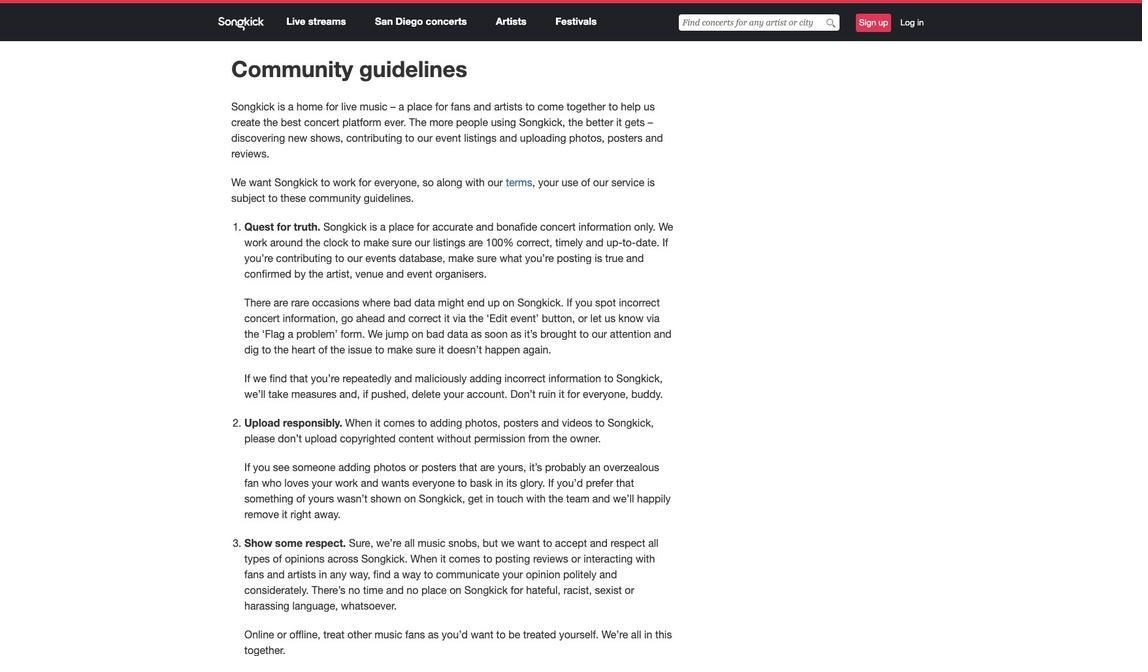 Task type: describe. For each thing, give the bounding box(es) containing it.
0 horizontal spatial all
[[405, 537, 415, 549]]

community
[[231, 56, 353, 82]]

if up fan
[[244, 462, 250, 473]]

heart
[[292, 344, 316, 356]]

the right by
[[309, 268, 324, 280]]

this
[[656, 629, 672, 641]]

wants
[[382, 477, 409, 489]]

songkick inside songkick is a place for accurate and bonafide concert information only. we work around the clock to make sure our listings are 100% correct, timely and up-to-date. if you're contributing to our events database, make sure what you're posting is true and confirmed by the artist, venue and event organisers.
[[324, 221, 367, 233]]

right
[[291, 509, 312, 520]]

our inside the , your use of our service is subject to these community guidelines.
[[593, 177, 609, 188]]

information inside if we find that you're repeatedly and maliciously adding incorrect information to songkick, we'll take measures and, if pushed, delete your account. don't ruin it for everyone, buddy.
[[549, 373, 601, 384]]

the down together
[[568, 116, 583, 128]]

1 vertical spatial make
[[448, 252, 474, 264]]

sexist
[[595, 585, 622, 596]]

on up 'edit
[[503, 297, 515, 309]]

in inside the sure, we're all music snobs, but we want to accept and respect all types of opinions across songkick. when it comes to posting reviews or interacting with fans and artists in any way, find a way to communicate your opinion politely and considerately. there's no time and no place on songkick for hateful, racist, sexist or harassing language, whatsoever.
[[319, 569, 327, 581]]

listings inside songkick is a home for live music – a place for fans and artists to come together to help us create the best concert platform ever. the more people using songkick, the better it gets – discovering new shows, contributing to our event listings and uploading photos, posters and reviews.
[[464, 132, 497, 144]]

0 vertical spatial up
[[879, 18, 889, 27]]

with inside if you see someone adding photos or posters that are yours, it's probably an overzealous fan who loves your work and wants everyone to bask in its glory. if you'd prefer that something of yours wasn't shown on songkick, get in touch with the team and we'll happily remove it right away.
[[527, 493, 546, 505]]

1 horizontal spatial as
[[471, 328, 482, 340]]

but
[[483, 537, 498, 549]]

'flag
[[262, 328, 285, 340]]

sign
[[860, 18, 877, 27]]

let
[[591, 313, 602, 324]]

1 no from the left
[[348, 585, 360, 596]]

respect
[[611, 537, 646, 549]]

find inside if we find that you're repeatedly and maliciously adding incorrect information to songkick, we'll take measures and, if pushed, delete your account. don't ruin it for everyone, buddy.
[[270, 373, 287, 384]]

are inside songkick is a place for accurate and bonafide concert information only. we work around the clock to make sure our listings are 100% correct, timely and up-to-date. if you're contributing to our events database, make sure what you're posting is true and confirmed by the artist, venue and event organisers.
[[469, 237, 483, 249]]

2 horizontal spatial all
[[649, 537, 659, 549]]

if you see someone adding photos or posters that are yours, it's probably an overzealous fan who loves your work and wants everyone to bask in its glory. if you'd prefer that something of yours wasn't shown on songkick, get in touch with the team and we'll happily remove it right away.
[[244, 462, 671, 520]]

0 vertical spatial work
[[333, 177, 356, 188]]

the down the form.
[[330, 344, 345, 356]]

0 horizontal spatial bad
[[394, 297, 412, 309]]

it left doesn't
[[439, 344, 444, 356]]

measures
[[291, 388, 337, 400]]

your inside the sure, we're all music snobs, but we want to accept and respect all types of opinions across songkick. when it comes to posting reviews or interacting with fans and artists in any way, find a way to communicate your opinion politely and considerately. there's no time and no place on songkick for hateful, racist, sexist or harassing language, whatsoever.
[[503, 569, 523, 581]]

streams
[[308, 15, 346, 27]]

date.
[[636, 237, 660, 249]]

contributing inside songkick is a home for live music – a place for fans and artists to come together to help us create the best concert platform ever. the more people using songkick, the better it gets – discovering new shows, contributing to our event listings and uploading photos, posters and reviews.
[[346, 132, 402, 144]]

we inside songkick is a place for accurate and bonafide concert information only. we work around the clock to make sure our listings are 100% correct, timely and up-to-date. if you're contributing to our events database, make sure what you're posting is true and confirmed by the artist, venue and event organisers.
[[659, 221, 674, 233]]

want inside online or offline, treat other music fans as you'd want to be treated yourself. we're all in this together.
[[471, 629, 494, 641]]

responsibly.
[[283, 417, 342, 429]]

truth.
[[294, 220, 321, 233]]

of inside the sure, we're all music snobs, but we want to accept and respect all types of opinions across songkick. when it comes to posting reviews or interacting with fans and artists in any way, find a way to communicate your opinion politely and considerately. there's no time and no place on songkick for hateful, racist, sexist or harassing language, whatsoever.
[[273, 553, 282, 565]]

in inside online or offline, treat other music fans as you'd want to be treated yourself. we're all in this together.
[[645, 629, 653, 641]]

quest
[[244, 220, 274, 233]]

artist,
[[326, 268, 353, 280]]

comes inside the when it comes to adding photos, posters and videos to songkick, please don't upload copyrighted content without permission from the owner.
[[384, 417, 415, 429]]

treat
[[324, 629, 345, 641]]

terms
[[506, 177, 533, 188]]

for left the live
[[326, 101, 339, 113]]

away.
[[314, 509, 341, 520]]

event inside songkick is a home for live music – a place for fans and artists to come together to help us create the best concert platform ever. the more people using songkick, the better it gets – discovering new shows, contributing to our event listings and uploading photos, posters and reviews.
[[436, 132, 461, 144]]

the down truth.
[[306, 237, 321, 249]]

1 horizontal spatial –
[[648, 116, 653, 128]]

2 horizontal spatial sure
[[477, 252, 497, 264]]

upload responsibly.
[[244, 417, 342, 429]]

fan
[[244, 477, 259, 489]]

0 vertical spatial make
[[364, 237, 389, 249]]

politely
[[564, 569, 597, 581]]

to inside the , your use of our service is subject to these community guidelines.
[[268, 192, 278, 204]]

our inside the there are rare occasions where bad data might end up on songkick. if you spot incorrect concert information, go ahead and correct it via the 'edit event' button, or let us know via the 'flag a problem' form. we jump on bad data as soon as it's brought to our attention and dig to the heart of the issue to make sure it doesn't happen again.
[[592, 328, 607, 340]]

make inside the there are rare occasions where bad data might end up on songkick. if you spot incorrect concert information, go ahead and correct it via the 'edit event' button, or let us know via the 'flag a problem' form. we jump on bad data as soon as it's brought to our attention and dig to the heart of the issue to make sure it doesn't happen again.
[[387, 344, 413, 356]]

or inside online or offline, treat other music fans as you'd want to be treated yourself. we're all in this together.
[[277, 629, 287, 641]]

considerately.
[[244, 585, 309, 596]]

2 vertical spatial that
[[616, 477, 634, 489]]

for up around
[[277, 220, 291, 233]]

0 vertical spatial data
[[415, 297, 435, 309]]

event inside songkick is a place for accurate and bonafide concert information only. we work around the clock to make sure our listings are 100% correct, timely and up-to-date. if you're contributing to our events database, make sure what you're posting is true and confirmed by the artist, venue and event organisers.
[[407, 268, 433, 280]]

if right the glory.
[[548, 477, 554, 489]]

reviews
[[533, 553, 569, 565]]

end
[[467, 297, 485, 309]]

more
[[430, 116, 453, 128]]

and inside the when it comes to adding photos, posters and videos to songkick, please don't upload copyrighted content without permission from the owner.
[[542, 417, 559, 429]]

contributing inside songkick is a place for accurate and bonafide concert information only. we work around the clock to make sure our listings are 100% correct, timely and up-to-date. if you're contributing to our events database, make sure what you're posting is true and confirmed by the artist, venue and event organisers.
[[276, 252, 332, 264]]

delete
[[412, 388, 441, 400]]

of inside the , your use of our service is subject to these community guidelines.
[[581, 177, 590, 188]]

to down the
[[405, 132, 415, 144]]

work inside if you see someone adding photos or posters that are yours, it's probably an overzealous fan who loves your work and wants everyone to bask in its glory. if you'd prefer that something of yours wasn't shown on songkick, get in touch with the team and we'll happily remove it right away.
[[335, 477, 358, 489]]

our up venue
[[347, 252, 363, 264]]

go
[[341, 313, 353, 324]]

2 horizontal spatial you're
[[525, 252, 554, 264]]

there's
[[312, 585, 346, 596]]

again.
[[523, 344, 552, 356]]

is up events
[[370, 221, 377, 233]]

harassing
[[244, 600, 290, 612]]

there are rare occasions where bad data might end up on songkick. if you spot incorrect concert information, go ahead and correct it via the 'edit event' button, or let us know via the 'flag a problem' form. we jump on bad data as soon as it's brought to our attention and dig to the heart of the issue to make sure it doesn't happen again.
[[244, 297, 672, 356]]

to up artist,
[[335, 252, 344, 264]]

log in
[[901, 18, 924, 27]]

way,
[[350, 569, 371, 581]]

2 no from the left
[[407, 585, 419, 596]]

place inside the sure, we're all music snobs, but we want to accept and respect all types of opinions across songkick. when it comes to posting reviews or interacting with fans and artists in any way, find a way to communicate your opinion politely and considerately. there's no time and no place on songkick for hateful, racist, sexist or harassing language, whatsoever.
[[422, 585, 447, 596]]

without
[[437, 433, 472, 445]]

sure inside the there are rare occasions where bad data might end up on songkick. if you spot incorrect concert information, go ahead and correct it via the 'edit event' button, or let us know via the 'flag a problem' form. we jump on bad data as soon as it's brought to our attention and dig to the heart of the issue to make sure it doesn't happen again.
[[416, 344, 436, 356]]

we'll inside if you see someone adding photos or posters that are yours, it's probably an overzealous fan who loves your work and wants everyone to bask in its glory. if you'd prefer that something of yours wasn't shown on songkick, get in touch with the team and we'll happily remove it right away.
[[613, 493, 634, 505]]

of inside the there are rare occasions where bad data might end up on songkick. if you spot incorrect concert information, go ahead and correct it via the 'edit event' button, or let us know via the 'flag a problem' form. we jump on bad data as soon as it's brought to our attention and dig to the heart of the issue to make sure it doesn't happen again.
[[318, 344, 328, 356]]

us inside songkick is a home for live music – a place for fans and artists to come together to help us create the best concert platform ever. the more people using songkick, the better it gets – discovering new shows, contributing to our event listings and uploading photos, posters and reviews.
[[644, 101, 655, 113]]

place inside songkick is a home for live music – a place for fans and artists to come together to help us create the best concert platform ever. the more people using songkick, the better it gets – discovering new shows, contributing to our event listings and uploading photos, posters and reviews.
[[407, 101, 433, 113]]

songkick, inside the when it comes to adding photos, posters and videos to songkick, please don't upload copyrighted content without permission from the owner.
[[608, 417, 654, 429]]

to left help
[[609, 101, 618, 113]]

repeatedly
[[343, 373, 392, 384]]

photos
[[374, 462, 406, 473]]

reviews.
[[231, 148, 270, 160]]

2 via from the left
[[647, 313, 660, 324]]

songkick, inside if we find that you're repeatedly and maliciously adding incorrect information to songkick, we'll take measures and, if pushed, delete your account. don't ruin it for everyone, buddy.
[[617, 373, 663, 384]]

songkick. inside the there are rare occasions where bad data might end up on songkick. if you spot incorrect concert information, go ahead and correct it via the 'edit event' button, or let us know via the 'flag a problem' form. we jump on bad data as soon as it's brought to our attention and dig to the heart of the issue to make sure it doesn't happen again.
[[518, 297, 564, 309]]

better
[[586, 116, 614, 128]]

ruin
[[539, 388, 556, 400]]

types
[[244, 553, 270, 565]]

0 vertical spatial we
[[231, 177, 246, 188]]

who
[[262, 477, 282, 489]]

to right the dig
[[262, 344, 271, 356]]

1 vertical spatial bad
[[427, 328, 445, 340]]

fans inside online or offline, treat other music fans as you'd want to be treated yourself. we're all in this together.
[[405, 629, 425, 641]]

happily
[[637, 493, 671, 505]]

songkick inside the sure, we're all music snobs, but we want to accept and respect all types of opinions across songkick. when it comes to posting reviews or interacting with fans and artists in any way, find a way to communicate your opinion politely and considerately. there's no time and no place on songkick for hateful, racist, sexist or harassing language, whatsoever.
[[465, 585, 508, 596]]

you inside the there are rare occasions where bad data might end up on songkick. if you spot incorrect concert information, go ahead and correct it via the 'edit event' button, or let us know via the 'flag a problem' form. we jump on bad data as soon as it's brought to our attention and dig to the heart of the issue to make sure it doesn't happen again.
[[576, 297, 593, 309]]

live
[[287, 15, 306, 27]]

timely
[[556, 237, 583, 249]]

show
[[244, 537, 272, 549]]

on down correct
[[412, 328, 424, 340]]

be
[[509, 629, 521, 641]]

information inside songkick is a place for accurate and bonafide concert information only. we work around the clock to make sure our listings are 100% correct, timely and up-to-date. if you're contributing to our events database, make sure what you're posting is true and confirmed by the artist, venue and event organisers.
[[579, 221, 632, 233]]

your inside the , your use of our service is subject to these community guidelines.
[[538, 177, 559, 188]]

with inside the sure, we're all music snobs, but we want to accept and respect all types of opinions across songkick. when it comes to posting reviews or interacting with fans and artists in any way, find a way to communicate your opinion politely and considerately. there's no time and no place on songkick for hateful, racist, sexist or harassing language, whatsoever.
[[636, 553, 655, 565]]

0 horizontal spatial you're
[[244, 252, 273, 264]]

treated
[[523, 629, 556, 641]]

it's inside the there are rare occasions where bad data might end up on songkick. if you spot incorrect concert information, go ahead and correct it via the 'edit event' button, or let us know via the 'flag a problem' form. we jump on bad data as soon as it's brought to our attention and dig to the heart of the issue to make sure it doesn't happen again.
[[525, 328, 538, 340]]

our left terms link
[[488, 177, 503, 188]]

to up community
[[321, 177, 330, 188]]

people
[[456, 116, 488, 128]]

san diego concerts
[[375, 15, 467, 27]]

to right clock
[[351, 237, 361, 249]]

songkick is a place for accurate and bonafide concert information only. we work around the clock to make sure our listings are 100% correct, timely and up-to-date. if you're contributing to our events database, make sure what you're posting is true and confirmed by the artist, venue and event organisers.
[[244, 221, 674, 280]]

work inside songkick is a place for accurate and bonafide concert information only. we work around the clock to make sure our listings are 100% correct, timely and up-to-date. if you're contributing to our events database, make sure what you're posting is true and confirmed by the artist, venue and event organisers.
[[244, 237, 267, 249]]

events
[[366, 252, 396, 264]]

and inside if we find that you're repeatedly and maliciously adding incorrect information to songkick, we'll take measures and, if pushed, delete your account. don't ruin it for everyone, buddy.
[[395, 373, 412, 384]]

new
[[288, 132, 308, 144]]

don't
[[278, 433, 302, 445]]

or right the sexist
[[625, 585, 635, 596]]

sure, we're all music snobs, but we want to accept and respect all types of opinions across songkick. when it comes to posting reviews or interacting with fans and artists in any way, find a way to communicate your opinion politely and considerately. there's no time and no place on songkick for hateful, racist, sexist or harassing language, whatsoever.
[[244, 537, 659, 612]]

across
[[328, 553, 359, 565]]

for up guidelines.
[[359, 177, 371, 188]]

bask
[[470, 477, 493, 489]]

upload
[[305, 433, 337, 445]]

ahead
[[356, 313, 385, 324]]

incorrect inside if we find that you're repeatedly and maliciously adding incorrect information to songkick, we'll take measures and, if pushed, delete your account. don't ruin it for everyone, buddy.
[[505, 373, 546, 384]]

happen
[[485, 344, 520, 356]]

artists inside songkick is a home for live music – a place for fans and artists to come together to help us create the best concert platform ever. the more people using songkick, the better it gets – discovering new shows, contributing to our event listings and uploading photos, posters and reviews.
[[494, 101, 523, 113]]

it inside if we find that you're repeatedly and maliciously adding incorrect information to songkick, we'll take measures and, if pushed, delete your account. don't ruin it for everyone, buddy.
[[559, 388, 565, 400]]

are inside if you see someone adding photos or posters that are yours, it's probably an overzealous fan who loves your work and wants everyone to bask in its glory. if you'd prefer that something of yours wasn't shown on songkick, get in touch with the team and we'll happily remove it right away.
[[480, 462, 495, 473]]

is inside songkick is a home for live music – a place for fans and artists to come together to help us create the best concert platform ever. the more people using songkick, the better it gets – discovering new shows, contributing to our event listings and uploading photos, posters and reviews.
[[278, 101, 285, 113]]

to right way
[[424, 569, 433, 581]]

posters inside the when it comes to adding photos, posters and videos to songkick, please don't upload copyrighted content without permission from the owner.
[[504, 417, 539, 429]]

1 horizontal spatial data
[[448, 328, 468, 340]]

platform
[[343, 116, 382, 128]]

everyone, inside if we find that you're repeatedly and maliciously adding incorrect information to songkick, we'll take measures and, if pushed, delete your account. don't ruin it for everyone, buddy.
[[583, 388, 629, 400]]

the down end
[[469, 313, 484, 324]]

form.
[[341, 328, 365, 340]]

0 vertical spatial everyone,
[[374, 177, 420, 188]]

music inside songkick is a home for live music – a place for fans and artists to come together to help us create the best concert platform ever. the more people using songkick, the better it gets – discovering new shows, contributing to our event listings and uploading photos, posters and reviews.
[[360, 101, 388, 113]]

concert inside songkick is a place for accurate and bonafide concert information only. we work around the clock to make sure our listings are 100% correct, timely and up-to-date. if you're contributing to our events database, make sure what you're posting is true and confirmed by the artist, venue and event organisers.
[[540, 221, 576, 233]]

to down but at bottom left
[[483, 553, 493, 565]]

respect.
[[306, 537, 346, 549]]

we inside if we find that you're repeatedly and maliciously adding incorrect information to songkick, we'll take measures and, if pushed, delete your account. don't ruin it for everyone, buddy.
[[253, 373, 267, 384]]

to up reviews
[[543, 537, 552, 549]]

if we find that you're repeatedly and maliciously adding incorrect information to songkick, we'll take measures and, if pushed, delete your account. don't ruin it for everyone, buddy.
[[244, 373, 663, 400]]

artists
[[496, 15, 527, 27]]

place inside songkick is a place for accurate and bonafide concert information only. we work around the clock to make sure our listings are 100% correct, timely and up-to-date. if you're contributing to our events database, make sure what you're posting is true and confirmed by the artist, venue and event organisers.
[[389, 221, 414, 233]]

its
[[507, 477, 517, 489]]

a inside songkick is a place for accurate and bonafide concert information only. we work around the clock to make sure our listings are 100% correct, timely and up-to-date. if you're contributing to our events database, make sure what you're posting is true and confirmed by the artist, venue and event organisers.
[[380, 221, 386, 233]]

brought
[[541, 328, 577, 340]]

you'd inside if you see someone adding photos or posters that are yours, it's probably an overzealous fan who loves your work and wants everyone to bask in its glory. if you'd prefer that something of yours wasn't shown on songkick, get in touch with the team and we'll happily remove it right away.
[[557, 477, 583, 489]]

there
[[244, 297, 271, 309]]

or inside the there are rare occasions where bad data might end up on songkick. if you spot incorrect concert information, go ahead and correct it via the 'edit event' button, or let us know via the 'flag a problem' form. we jump on bad data as soon as it's brought to our attention and dig to the heart of the issue to make sure it doesn't happen again.
[[578, 313, 588, 324]]

to left come on the top of the page
[[526, 101, 535, 113]]

search image
[[827, 18, 836, 28]]

for up more
[[436, 101, 448, 113]]

2 horizontal spatial as
[[511, 328, 522, 340]]

it down might
[[444, 313, 450, 324]]

it inside the when it comes to adding photos, posters and videos to songkick, please don't upload copyrighted content without permission from the owner.
[[375, 417, 381, 429]]

0 vertical spatial –
[[391, 101, 396, 113]]

to right 'brought'
[[580, 328, 589, 340]]

the up the dig
[[244, 328, 259, 340]]

songkick up "these"
[[275, 177, 318, 188]]

0 horizontal spatial sure
[[392, 237, 412, 249]]

by
[[294, 268, 306, 280]]

community
[[309, 192, 361, 204]]

see
[[273, 462, 290, 473]]

live streams
[[287, 15, 346, 27]]

find inside the sure, we're all music snobs, but we want to accept and respect all types of opinions across songkick. when it comes to posting reviews or interacting with fans and artists in any way, find a way to communicate your opinion politely and considerately. there's no time and no place on songkick for hateful, racist, sexist or harassing language, whatsoever.
[[373, 569, 391, 581]]



Task type: locate. For each thing, give the bounding box(es) containing it.
soon
[[485, 328, 508, 340]]

probably
[[545, 462, 586, 473]]

the down 'flag
[[274, 344, 289, 356]]

to inside if you see someone adding photos or posters that are yours, it's probably an overzealous fan who loves your work and wants everyone to bask in its glory. if you'd prefer that something of yours wasn't shown on songkick, get in touch with the team and we'll happily remove it right away.
[[458, 477, 467, 489]]

1 vertical spatial find
[[373, 569, 391, 581]]

0 horizontal spatial posters
[[422, 462, 457, 473]]

songkick up create
[[231, 101, 275, 113]]

1 vertical spatial incorrect
[[505, 373, 546, 384]]

0 horizontal spatial that
[[290, 373, 308, 384]]

want up subject
[[249, 177, 272, 188]]

or right photos
[[409, 462, 419, 473]]

songkick is a home for live music – a place for fans and artists to come together to help us create the best concert platform ever. the more people using songkick, the better it gets – discovering new shows, contributing to our event listings and uploading photos, posters and reviews.
[[231, 101, 663, 160]]

concert inside songkick is a home for live music – a place for fans and artists to come together to help us create the best concert platform ever. the more people using songkick, the better it gets – discovering new shows, contributing to our event listings and uploading photos, posters and reviews.
[[304, 116, 340, 128]]

1 horizontal spatial posting
[[557, 252, 592, 264]]

– right gets
[[648, 116, 653, 128]]

0 vertical spatial sure
[[392, 237, 412, 249]]

0 horizontal spatial comes
[[384, 417, 415, 429]]

your inside if you see someone adding photos or posters that are yours, it's probably an overzealous fan who loves your work and wants everyone to bask in its glory. if you'd prefer that something of yours wasn't shown on songkick, get in touch with the team and we'll happily remove it right away.
[[312, 477, 332, 489]]

for inside if we find that you're repeatedly and maliciously adding incorrect information to songkick, we'll take measures and, if pushed, delete your account. don't ruin it for everyone, buddy.
[[568, 388, 580, 400]]

a inside the sure, we're all music snobs, but we want to accept and respect all types of opinions across songkick. when it comes to posting reviews or interacting with fans and artists in any way, find a way to communicate your opinion politely and considerately. there's no time and no place on songkick for hateful, racist, sexist or harassing language, whatsoever.
[[394, 569, 399, 581]]

on down the wants at bottom
[[404, 493, 416, 505]]

1 vertical spatial you'd
[[442, 629, 468, 641]]

posters inside songkick is a home for live music – a place for fans and artists to come together to help us create the best concert platform ever. the more people using songkick, the better it gets – discovering new shows, contributing to our event listings and uploading photos, posters and reviews.
[[608, 132, 643, 144]]

it inside if you see someone adding photos or posters that are yours, it's probably an overzealous fan who loves your work and wants everyone to bask in its glory. if you'd prefer that something of yours wasn't shown on songkick, get in touch with the team and we'll happily remove it right away.
[[282, 509, 288, 520]]

0 horizontal spatial we'll
[[244, 388, 266, 400]]

when inside the sure, we're all music snobs, but we want to accept and respect all types of opinions across songkick. when it comes to posting reviews or interacting with fans and artists in any way, find a way to communicate your opinion politely and considerately. there's no time and no place on songkick for hateful, racist, sexist or harassing language, whatsoever.
[[411, 553, 438, 565]]

come
[[538, 101, 564, 113]]

from
[[528, 433, 550, 445]]

copyrighted
[[340, 433, 396, 445]]

our down the
[[418, 132, 433, 144]]

is up best
[[278, 101, 285, 113]]

listings inside songkick is a place for accurate and bonafide concert information only. we work around the clock to make sure our listings are 100% correct, timely and up-to-date. if you're contributing to our events database, make sure what you're posting is true and confirmed by the artist, venue and event organisers.
[[433, 237, 466, 249]]

concert
[[304, 116, 340, 128], [540, 221, 576, 233], [244, 313, 280, 324]]

0 horizontal spatial photos,
[[465, 417, 501, 429]]

0 vertical spatial place
[[407, 101, 433, 113]]

information
[[579, 221, 632, 233], [549, 373, 601, 384]]

adding for posters
[[430, 417, 462, 429]]

1 vertical spatial when
[[411, 553, 438, 565]]

2 vertical spatial we
[[368, 328, 383, 340]]

all right the we're
[[405, 537, 415, 549]]

we want songkick to work for everyone, so along with our terms
[[231, 177, 533, 188]]

guidelines
[[359, 56, 468, 82]]

0 vertical spatial with
[[466, 177, 485, 188]]

are left the rare
[[274, 297, 288, 309]]

that inside if we find that you're repeatedly and maliciously adding incorrect information to songkick, we'll take measures and, if pushed, delete your account. don't ruin it for everyone, buddy.
[[290, 373, 308, 384]]

shows,
[[310, 132, 344, 144]]

1 vertical spatial we
[[659, 221, 674, 233]]

1 vertical spatial artists
[[288, 569, 316, 581]]

on inside if you see someone adding photos or posters that are yours, it's probably an overzealous fan who loves your work and wants everyone to bask in its glory. if you'd prefer that something of yours wasn't shown on songkick, get in touch with the team and we'll happily remove it right away.
[[404, 493, 416, 505]]

prefer
[[586, 477, 613, 489]]

via down might
[[453, 313, 466, 324]]

work up wasn't
[[335, 477, 358, 489]]

photos, inside the when it comes to adding photos, posters and videos to songkick, please don't upload copyrighted content without permission from the owner.
[[465, 417, 501, 429]]

0 horizontal spatial you'd
[[442, 629, 468, 641]]

are left 100%
[[469, 237, 483, 249]]

1 vertical spatial sure
[[477, 252, 497, 264]]

someone
[[293, 462, 336, 473]]

show some respect.
[[244, 537, 346, 549]]

0 horizontal spatial up
[[488, 297, 500, 309]]

yourself.
[[559, 629, 599, 641]]

yours
[[308, 493, 334, 505]]

0 vertical spatial we
[[253, 373, 267, 384]]

it inside songkick is a home for live music – a place for fans and artists to come together to help us create the best concert platform ever. the more people using songkick, the better it gets – discovering new shows, contributing to our event listings and uploading photos, posters and reviews.
[[617, 116, 622, 128]]

songkick, up "uploading"
[[519, 116, 566, 128]]

together.
[[244, 645, 286, 656]]

accept
[[555, 537, 587, 549]]

loves
[[285, 477, 309, 489]]

incorrect inside the there are rare occasions where bad data might end up on songkick. if you spot incorrect concert information, go ahead and correct it via the 'edit event' button, or let us know via the 'flag a problem' form. we jump on bad data as soon as it's brought to our attention and dig to the heart of the issue to make sure it doesn't happen again.
[[619, 297, 660, 309]]

our up database,
[[415, 237, 430, 249]]

you inside if you see someone adding photos or posters that are yours, it's probably an overzealous fan who loves your work and wants everyone to bask in its glory. if you'd prefer that something of yours wasn't shown on songkick, get in touch with the team and we'll happily remove it right away.
[[253, 462, 270, 473]]

0 vertical spatial contributing
[[346, 132, 402, 144]]

0 horizontal spatial us
[[605, 313, 616, 324]]

please
[[244, 433, 275, 445]]

if inside if we find that you're repeatedly and maliciously adding incorrect information to songkick, we'll take measures and, if pushed, delete your account. don't ruin it for everyone, buddy.
[[244, 373, 250, 384]]

whatsoever.
[[341, 600, 397, 612]]

0 vertical spatial posting
[[557, 252, 592, 264]]

wasn't
[[337, 493, 368, 505]]

1 vertical spatial work
[[244, 237, 267, 249]]

concert inside the there are rare occasions where bad data might end up on songkick. if you spot incorrect concert information, go ahead and correct it via the 'edit event' button, or let us know via the 'flag a problem' form. we jump on bad data as soon as it's brought to our attention and dig to the heart of the issue to make sure it doesn't happen again.
[[244, 313, 280, 324]]

clock
[[324, 237, 348, 249]]

it up the copyrighted
[[375, 417, 381, 429]]

songkick. up the event'
[[518, 297, 564, 309]]

accurate
[[433, 221, 473, 233]]

100%
[[486, 237, 514, 249]]

all inside online or offline, treat other music fans as you'd want to be treated yourself. we're all in this together.
[[631, 629, 642, 641]]

posting
[[557, 252, 592, 264], [496, 553, 530, 565]]

2 horizontal spatial concert
[[540, 221, 576, 233]]

jump
[[386, 328, 409, 340]]

posting down timely
[[557, 252, 592, 264]]

2 vertical spatial want
[[471, 629, 494, 641]]

comes up content
[[384, 417, 415, 429]]

if inside songkick is a place for accurate and bonafide concert information only. we work around the clock to make sure our listings are 100% correct, timely and up-to-date. if you're contributing to our events database, make sure what you're posting is true and confirmed by the artist, venue and event organisers.
[[663, 237, 669, 249]]

0 vertical spatial incorrect
[[619, 297, 660, 309]]

together
[[567, 101, 606, 113]]

no
[[348, 585, 360, 596], [407, 585, 419, 596]]

1 horizontal spatial we
[[501, 537, 515, 549]]

fans up people
[[451, 101, 471, 113]]

issue
[[348, 344, 372, 356]]

your inside if we find that you're repeatedly and maliciously adding incorrect information to songkick, we'll take measures and, if pushed, delete your account. don't ruin it for everyone, buddy.
[[444, 388, 464, 400]]

bad down correct
[[427, 328, 445, 340]]

songkick.
[[518, 297, 564, 309], [361, 553, 408, 565]]

work up community
[[333, 177, 356, 188]]

we
[[231, 177, 246, 188], [659, 221, 674, 233], [368, 328, 383, 340]]

1 horizontal spatial us
[[644, 101, 655, 113]]

artists down opinions
[[288, 569, 316, 581]]

to inside online or offline, treat other music fans as you'd want to be treated yourself. we're all in this together.
[[497, 629, 506, 641]]

to inside if we find that you're repeatedly and maliciously adding incorrect information to songkick, we'll take measures and, if pushed, delete your account. don't ruin it for everyone, buddy.
[[604, 373, 614, 384]]

1 vertical spatial place
[[389, 221, 414, 233]]

0 horizontal spatial contributing
[[276, 252, 332, 264]]

subject
[[231, 192, 266, 204]]

0 vertical spatial that
[[290, 373, 308, 384]]

0 horizontal spatial via
[[453, 313, 466, 324]]

get
[[468, 493, 483, 505]]

are inside the there are rare occasions where bad data might end up on songkick. if you spot incorrect concert information, go ahead and correct it via the 'edit event' button, or let us know via the 'flag a problem' form. we jump on bad data as soon as it's brought to our attention and dig to the heart of the issue to make sure it doesn't happen again.
[[274, 297, 288, 309]]

it's inside if you see someone adding photos or posters that are yours, it's probably an overzealous fan who loves your work and wants everyone to bask in its glory. if you'd prefer that something of yours wasn't shown on songkick, get in touch with the team and we'll happily remove it right away.
[[529, 462, 542, 473]]

0 horizontal spatial want
[[249, 177, 272, 188]]

find up take
[[270, 373, 287, 384]]

an
[[589, 462, 601, 473]]

1 horizontal spatial comes
[[449, 553, 480, 565]]

some
[[275, 537, 303, 549]]

concert down there
[[244, 313, 280, 324]]

listings down people
[[464, 132, 497, 144]]

we're
[[376, 537, 402, 549]]

2 horizontal spatial want
[[518, 537, 540, 549]]

0 horizontal spatial everyone,
[[374, 177, 420, 188]]

a up the ever.
[[399, 101, 404, 113]]

pushed,
[[371, 388, 409, 400]]

for right ruin
[[568, 388, 580, 400]]

in right log
[[918, 18, 924, 27]]

offline,
[[290, 629, 321, 641]]

incorrect up don't
[[505, 373, 546, 384]]

1 horizontal spatial everyone,
[[583, 388, 629, 400]]

1 horizontal spatial adding
[[430, 417, 462, 429]]

it right ruin
[[559, 388, 565, 400]]

0 vertical spatial concert
[[304, 116, 340, 128]]

0 horizontal spatial event
[[407, 268, 433, 280]]

0 vertical spatial it's
[[525, 328, 538, 340]]

permission
[[474, 433, 526, 445]]

to up owner.
[[596, 417, 605, 429]]

us right help
[[644, 101, 655, 113]]

when inside the when it comes to adding photos, posters and videos to songkick, please don't upload copyrighted content without permission from the owner.
[[345, 417, 372, 429]]

spot
[[596, 297, 616, 309]]

1 horizontal spatial photos,
[[569, 132, 605, 144]]

0 horizontal spatial no
[[348, 585, 360, 596]]

to left be on the left of page
[[497, 629, 506, 641]]

of up right
[[296, 493, 306, 505]]

is inside the , your use of our service is subject to these community guidelines.
[[648, 177, 655, 188]]

posters up from
[[504, 417, 539, 429]]

, your use of our service is subject to these community guidelines.
[[231, 177, 655, 204]]

you're inside if we find that you're repeatedly and maliciously adding incorrect information to songkick, we'll take measures and, if pushed, delete your account. don't ruin it for everyone, buddy.
[[311, 373, 340, 384]]

1 vertical spatial event
[[407, 268, 433, 280]]

around
[[270, 237, 303, 249]]

music up platform
[[360, 101, 388, 113]]

0 horizontal spatial data
[[415, 297, 435, 309]]

sign up
[[860, 18, 889, 27]]

posting inside songkick is a place for accurate and bonafide concert information only. we work around the clock to make sure our listings are 100% correct, timely and up-to-date. if you're contributing to our events database, make sure what you're posting is true and confirmed by the artist, venue and event organisers.
[[557, 252, 592, 264]]

to
[[526, 101, 535, 113], [609, 101, 618, 113], [405, 132, 415, 144], [321, 177, 330, 188], [268, 192, 278, 204], [351, 237, 361, 249], [335, 252, 344, 264], [580, 328, 589, 340], [262, 344, 271, 356], [375, 344, 385, 356], [604, 373, 614, 384], [418, 417, 427, 429], [596, 417, 605, 429], [458, 477, 467, 489], [543, 537, 552, 549], [483, 553, 493, 565], [424, 569, 433, 581], [497, 629, 506, 641]]

want inside the sure, we're all music snobs, but we want to accept and respect all types of opinions across songkick. when it comes to posting reviews or interacting with fans and artists in any way, find a way to communicate your opinion politely and considerately. there's no time and no place on songkick for hateful, racist, sexist or harassing language, whatsoever.
[[518, 537, 540, 549]]

is left true
[[595, 252, 602, 264]]

you'd inside online or offline, treat other music fans as you'd want to be treated yourself. we're all in this together.
[[442, 629, 468, 641]]

0 vertical spatial you'd
[[557, 477, 583, 489]]

us inside the there are rare occasions where bad data might end up on songkick. if you spot incorrect concert information, go ahead and correct it via the 'edit event' button, or let us know via the 'flag a problem' form. we jump on bad data as soon as it's brought to our attention and dig to the heart of the issue to make sure it doesn't happen again.
[[605, 313, 616, 324]]

we right but at bottom left
[[501, 537, 515, 549]]

1 vertical spatial contributing
[[276, 252, 332, 264]]

we inside the sure, we're all music snobs, but we want to accept and respect all types of opinions across songkick. when it comes to posting reviews or interacting with fans and artists in any way, find a way to communicate your opinion politely and considerately. there's no time and no place on songkick for hateful, racist, sexist or harassing language, whatsoever.
[[501, 537, 515, 549]]

incorrect up know
[[619, 297, 660, 309]]

2 horizontal spatial with
[[636, 553, 655, 565]]

0 vertical spatial you
[[576, 297, 593, 309]]

0 horizontal spatial you
[[253, 462, 270, 473]]

bad right where
[[394, 297, 412, 309]]

organisers.
[[435, 268, 487, 280]]

a up best
[[288, 101, 294, 113]]

you're up confirmed
[[244, 252, 273, 264]]

if up the button,
[[567, 297, 573, 309]]

we inside the there are rare occasions where bad data might end up on songkick. if you spot incorrect concert information, go ahead and correct it via the 'edit event' button, or let us know via the 'flag a problem' form. we jump on bad data as soon as it's brought to our attention and dig to the heart of the issue to make sure it doesn't happen again.
[[368, 328, 383, 340]]

2 vertical spatial posters
[[422, 462, 457, 473]]

1 vertical spatial photos,
[[465, 417, 501, 429]]

on down communicate
[[450, 585, 462, 596]]

Find concerts for any artist or city search field
[[679, 15, 840, 31]]

upload
[[244, 417, 280, 429]]

you'd down the probably
[[557, 477, 583, 489]]

using
[[491, 116, 516, 128]]

snobs,
[[449, 537, 480, 549]]

find
[[270, 373, 287, 384], [373, 569, 391, 581]]

time
[[363, 585, 383, 596]]

online
[[244, 629, 274, 641]]

1 vertical spatial adding
[[430, 417, 462, 429]]

0 horizontal spatial –
[[391, 101, 396, 113]]

communicate
[[436, 569, 500, 581]]

contributing up by
[[276, 252, 332, 264]]

1 horizontal spatial that
[[459, 462, 478, 473]]

want left be on the left of page
[[471, 629, 494, 641]]

0 horizontal spatial songkick.
[[361, 553, 408, 565]]

of right use
[[581, 177, 590, 188]]

as inside online or offline, treat other music fans as you'd want to be treated yourself. we're all in this together.
[[428, 629, 439, 641]]

songkick, down buddy.
[[608, 417, 654, 429]]

want
[[249, 177, 272, 188], [518, 537, 540, 549], [471, 629, 494, 641]]

adding inside the when it comes to adding photos, posters and videos to songkick, please don't upload copyrighted content without permission from the owner.
[[430, 417, 462, 429]]

your down maliciously
[[444, 388, 464, 400]]

2 vertical spatial concert
[[244, 313, 280, 324]]

music inside the sure, we're all music snobs, but we want to accept and respect all types of opinions across songkick. when it comes to posting reviews or interacting with fans and artists in any way, find a way to communicate your opinion politely and considerately. there's no time and no place on songkick for hateful, racist, sexist or harassing language, whatsoever.
[[418, 537, 446, 549]]

to right the issue
[[375, 344, 385, 356]]

if down the dig
[[244, 373, 250, 384]]

or left let
[[578, 313, 588, 324]]

1 vertical spatial we
[[501, 537, 515, 549]]

quest for truth.
[[244, 220, 321, 233]]

1 vertical spatial comes
[[449, 553, 480, 565]]

0 vertical spatial fans
[[451, 101, 471, 113]]

for left hateful,
[[511, 585, 523, 596]]

we up subject
[[231, 177, 246, 188]]

1 vertical spatial want
[[518, 537, 540, 549]]

uploading
[[520, 132, 567, 144]]

everyone,
[[374, 177, 420, 188], [583, 388, 629, 400]]

live streams link
[[287, 15, 346, 27]]

fans inside songkick is a home for live music – a place for fans and artists to come together to help us create the best concert platform ever. the more people using songkick, the better it gets – discovering new shows, contributing to our event listings and uploading photos, posters and reviews.
[[451, 101, 471, 113]]

adding for or
[[339, 462, 371, 473]]

songkick up clock
[[324, 221, 367, 233]]

1 horizontal spatial we'll
[[613, 493, 634, 505]]

sign up link
[[856, 14, 892, 32]]

for inside the sure, we're all music snobs, but we want to accept and respect all types of opinions across songkick. when it comes to posting reviews or interacting with fans and artists in any way, find a way to communicate your opinion politely and considerately. there's no time and no place on songkick for hateful, racist, sexist or harassing language, whatsoever.
[[511, 585, 523, 596]]

songkick, inside songkick is a home for live music – a place for fans and artists to come together to help us create the best concert platform ever. the more people using songkick, the better it gets – discovering new shows, contributing to our event listings and uploading photos, posters and reviews.
[[519, 116, 566, 128]]

0 vertical spatial posters
[[608, 132, 643, 144]]

what
[[500, 252, 522, 264]]

comes
[[384, 417, 415, 429], [449, 553, 480, 565]]

dig
[[244, 344, 259, 356]]

fans inside the sure, we're all music snobs, but we want to accept and respect all types of opinions across songkick. when it comes to posting reviews or interacting with fans and artists in any way, find a way to communicate your opinion politely and considerately. there's no time and no place on songkick for hateful, racist, sexist or harassing language, whatsoever.
[[244, 569, 264, 581]]

to down attention
[[604, 373, 614, 384]]

in left the this
[[645, 629, 653, 641]]

posting inside the sure, we're all music snobs, but we want to accept and respect all types of opinions across songkick. when it comes to posting reviews or interacting with fans and artists in any way, find a way to communicate your opinion politely and considerately. there's no time and no place on songkick for hateful, racist, sexist or harassing language, whatsoever.
[[496, 553, 530, 565]]

posters down gets
[[608, 132, 643, 144]]

it up communicate
[[441, 553, 446, 565]]

are up bask in the bottom of the page
[[480, 462, 495, 473]]

1 via from the left
[[453, 313, 466, 324]]

it left right
[[282, 509, 288, 520]]

or inside if you see someone adding photos or posters that are yours, it's probably an overzealous fan who loves your work and wants everyone to bask in its glory. if you'd prefer that something of yours wasn't shown on songkick, get in touch with the team and we'll happily remove it right away.
[[409, 462, 419, 473]]

1 vertical spatial concert
[[540, 221, 576, 233]]

fans right other
[[405, 629, 425, 641]]

problem'
[[296, 328, 338, 340]]

1 horizontal spatial event
[[436, 132, 461, 144]]

1 vertical spatial with
[[527, 493, 546, 505]]

1 vertical spatial information
[[549, 373, 601, 384]]

us right let
[[605, 313, 616, 324]]

team
[[566, 493, 590, 505]]

1 horizontal spatial fans
[[405, 629, 425, 641]]

0 vertical spatial find
[[270, 373, 287, 384]]

0 vertical spatial bad
[[394, 297, 412, 309]]

language,
[[293, 600, 338, 612]]

0 vertical spatial adding
[[470, 373, 502, 384]]

or up politely
[[571, 553, 581, 565]]

with right along
[[466, 177, 485, 188]]

2 vertical spatial work
[[335, 477, 358, 489]]

where
[[362, 297, 391, 309]]

online or offline, treat other music fans as you'd want to be treated yourself. we're all in this together.
[[244, 629, 672, 656]]

2 vertical spatial music
[[375, 629, 403, 641]]

in left its
[[495, 477, 504, 489]]

place down communicate
[[422, 585, 447, 596]]

posters inside if you see someone adding photos or posters that are yours, it's probably an overzealous fan who loves your work and wants everyone to bask in its glory. if you'd prefer that something of yours wasn't shown on songkick, get in touch with the team and we'll happily remove it right away.
[[422, 462, 457, 473]]

bonafide
[[497, 221, 538, 233]]

1 horizontal spatial posters
[[504, 417, 539, 429]]

0 horizontal spatial we
[[253, 373, 267, 384]]

the
[[409, 116, 427, 128]]

a down guidelines.
[[380, 221, 386, 233]]

you'd
[[557, 477, 583, 489], [442, 629, 468, 641]]

to up content
[[418, 417, 427, 429]]

music left snobs,
[[418, 537, 446, 549]]

2 horizontal spatial we
[[659, 221, 674, 233]]

up
[[879, 18, 889, 27], [488, 297, 500, 309]]

of
[[581, 177, 590, 188], [318, 344, 328, 356], [296, 493, 306, 505], [273, 553, 282, 565]]

adding inside if you see someone adding photos or posters that are yours, it's probably an overzealous fan who loves your work and wants everyone to bask in its glory. if you'd prefer that something of yours wasn't shown on songkick, get in touch with the team and we'll happily remove it right away.
[[339, 462, 371, 473]]

live
[[341, 101, 357, 113]]

0 vertical spatial when
[[345, 417, 372, 429]]

0 vertical spatial comes
[[384, 417, 415, 429]]

0 vertical spatial listings
[[464, 132, 497, 144]]

on inside the sure, we're all music snobs, but we want to accept and respect all types of opinions across songkick. when it comes to posting reviews or interacting with fans and artists in any way, find a way to communicate your opinion politely and considerately. there's no time and no place on songkick for hateful, racist, sexist or harassing language, whatsoever.
[[450, 585, 462, 596]]

doesn't
[[447, 344, 482, 356]]

2 vertical spatial sure
[[416, 344, 436, 356]]

comes inside the sure, we're all music snobs, but we want to accept and respect all types of opinions across songkick. when it comes to posting reviews or interacting with fans and artists in any way, find a way to communicate your opinion politely and considerately. there's no time and no place on songkick for hateful, racist, sexist or harassing language, whatsoever.
[[449, 553, 480, 565]]

0 horizontal spatial fans
[[244, 569, 264, 581]]

to left "these"
[[268, 192, 278, 204]]

posters up everyone
[[422, 462, 457, 473]]

the up discovering
[[263, 116, 278, 128]]

in
[[918, 18, 924, 27], [495, 477, 504, 489], [486, 493, 494, 505], [319, 569, 327, 581], [645, 629, 653, 641]]

1 vertical spatial that
[[459, 462, 478, 473]]

if
[[363, 388, 368, 400]]

data up correct
[[415, 297, 435, 309]]

artists inside the sure, we're all music snobs, but we want to accept and respect all types of opinions across songkick. when it comes to posting reviews or interacting with fans and artists in any way, find a way to communicate your opinion politely and considerately. there's no time and no place on songkick for hateful, racist, sexist or harassing language, whatsoever.
[[288, 569, 316, 581]]

sure,
[[349, 537, 373, 549]]

the inside if you see someone adding photos or posters that are yours, it's probably an overzealous fan who loves your work and wants everyone to bask in its glory. if you'd prefer that something of yours wasn't shown on songkick, get in touch with the team and we'll happily remove it right away.
[[549, 493, 564, 505]]

songkick, inside if you see someone adding photos or posters that are yours, it's probably an overzealous fan who loves your work and wants everyone to bask in its glory. if you'd prefer that something of yours wasn't shown on songkick, get in touch with the team and we'll happily remove it right away.
[[419, 493, 465, 505]]

photos, up "permission"
[[465, 417, 501, 429]]

,
[[533, 177, 535, 188]]

up inside the there are rare occasions where bad data might end up on songkick. if you spot incorrect concert information, go ahead and correct it via the 'edit event' button, or let us know via the 'flag a problem' form. we jump on bad data as soon as it's brought to our attention and dig to the heart of the issue to make sure it doesn't happen again.
[[488, 297, 500, 309]]

our inside songkick is a home for live music – a place for fans and artists to come together to help us create the best concert platform ever. the more people using songkick, the better it gets – discovering new shows, contributing to our event listings and uploading photos, posters and reviews.
[[418, 132, 433, 144]]

if inside the there are rare occasions where bad data might end up on songkick. if you spot incorrect concert information, go ahead and correct it via the 'edit event' button, or let us know via the 'flag a problem' form. we jump on bad data as soon as it's brought to our attention and dig to the heart of the issue to make sure it doesn't happen again.
[[567, 297, 573, 309]]

in right the get
[[486, 493, 494, 505]]

these
[[281, 192, 306, 204]]

1 vertical spatial songkick.
[[361, 553, 408, 565]]

music inside online or offline, treat other music fans as you'd want to be treated yourself. we're all in this together.
[[375, 629, 403, 641]]

1 vertical spatial fans
[[244, 569, 264, 581]]

we'll inside if we find that you're repeatedly and maliciously adding incorrect information to songkick, we'll take measures and, if pushed, delete your account. don't ruin it for everyone, buddy.
[[244, 388, 266, 400]]

hateful,
[[526, 585, 561, 596]]

1 vertical spatial up
[[488, 297, 500, 309]]

songkick. inside the sure, we're all music snobs, but we want to accept and respect all types of opinions across songkick. when it comes to posting reviews or interacting with fans and artists in any way, find a way to communicate your opinion politely and considerately. there's no time and no place on songkick for hateful, racist, sexist or harassing language, whatsoever.
[[361, 553, 408, 565]]

1 horizontal spatial you're
[[311, 373, 340, 384]]

you up fan
[[253, 462, 270, 473]]

0 vertical spatial want
[[249, 177, 272, 188]]

1 horizontal spatial when
[[411, 553, 438, 565]]

the inside the when it comes to adding photos, posters and videos to songkick, please don't upload copyrighted content without permission from the owner.
[[553, 433, 567, 445]]

everyone
[[412, 477, 455, 489]]

create
[[231, 116, 260, 128]]

0 vertical spatial us
[[644, 101, 655, 113]]

1 vertical spatial posting
[[496, 553, 530, 565]]

songkick. down the we're
[[361, 553, 408, 565]]

place up the
[[407, 101, 433, 113]]

1 horizontal spatial you
[[576, 297, 593, 309]]

up right sign at the right
[[879, 18, 889, 27]]

want up reviews
[[518, 537, 540, 549]]

adding inside if we find that you're repeatedly and maliciously adding incorrect information to songkick, we'll take measures and, if pushed, delete your account. don't ruin it for everyone, buddy.
[[470, 373, 502, 384]]

music
[[360, 101, 388, 113], [418, 537, 446, 549], [375, 629, 403, 641]]

all right respect at the bottom
[[649, 537, 659, 549]]

it inside the sure, we're all music snobs, but we want to accept and respect all types of opinions across songkick. when it comes to posting reviews or interacting with fans and artists in any way, find a way to communicate your opinion politely and considerately. there's no time and no place on songkick for hateful, racist, sexist or harassing language, whatsoever.
[[441, 553, 446, 565]]

songkick down communicate
[[465, 585, 508, 596]]

a inside the there are rare occasions where bad data might end up on songkick. if you spot incorrect concert information, go ahead and correct it via the 'edit event' button, or let us know via the 'flag a problem' form. we jump on bad data as soon as it's brought to our attention and dig to the heart of the issue to make sure it doesn't happen again.
[[288, 328, 293, 340]]

button,
[[542, 313, 575, 324]]

of inside if you see someone adding photos or posters that are yours, it's probably an overzealous fan who loves your work and wants everyone to bask in its glory. if you'd prefer that something of yours wasn't shown on songkick, get in touch with the team and we'll happily remove it right away.
[[296, 493, 306, 505]]

you'd left be on the left of page
[[442, 629, 468, 641]]

1 vertical spatial us
[[605, 313, 616, 324]]

0 horizontal spatial find
[[270, 373, 287, 384]]



Task type: vqa. For each thing, say whether or not it's contained in the screenshot.
AWAY.
yes



